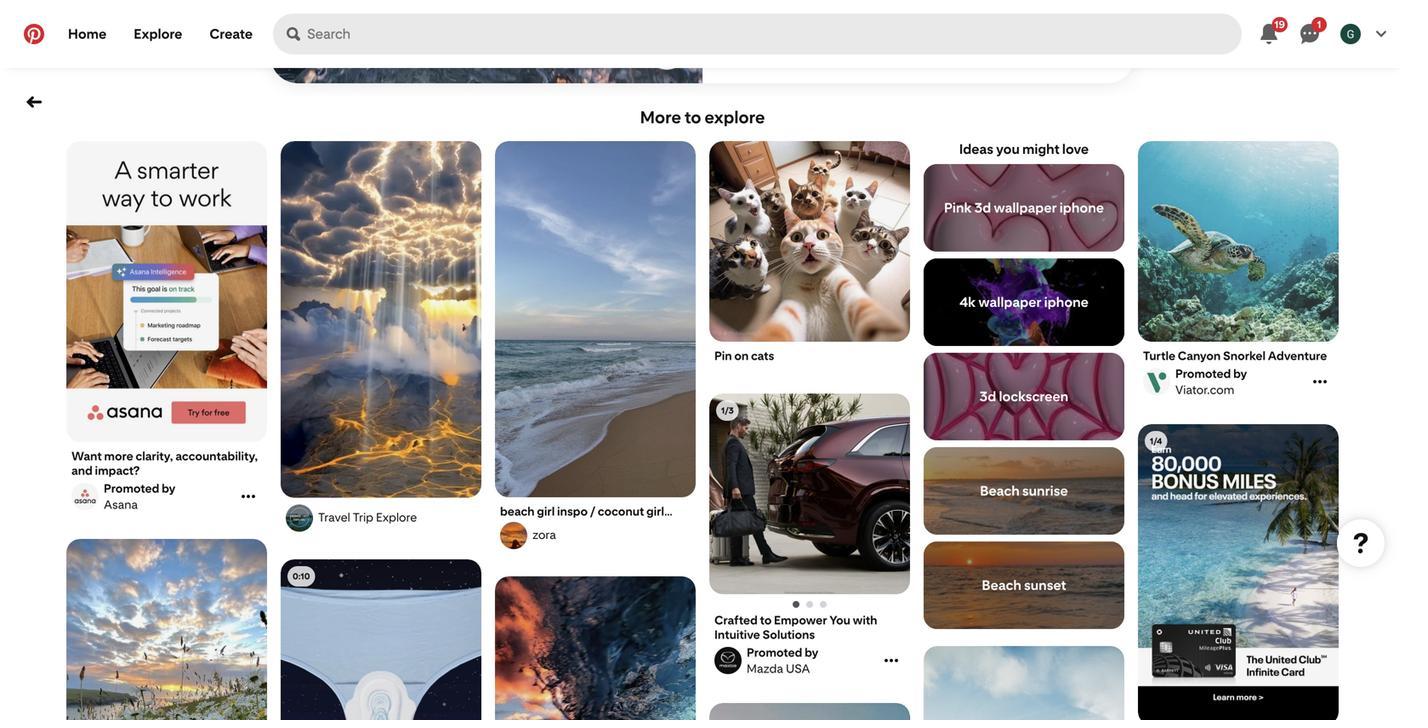 Task type: locate. For each thing, give the bounding box(es) containing it.
love
[[1063, 141, 1089, 157]]

19
[[1275, 18, 1286, 30]]

0 vertical spatial to
[[685, 107, 702, 128]]

travel trip explore
[[318, 511, 417, 525]]

1 vertical spatial beach
[[982, 578, 1022, 594]]

beach sunset link
[[924, 542, 1125, 630]]

3d left lockscreen
[[980, 389, 997, 405]]

might
[[1023, 141, 1060, 157]]

explore right home
[[134, 26, 182, 42]]

want more clarity, accountability, and impact? link
[[71, 449, 262, 478]]

19 button
[[1249, 14, 1290, 54]]

turtle canyon snorkel adventure link
[[1144, 349, 1334, 363]]

empower
[[774, 614, 828, 628]]

Search text field
[[307, 14, 1242, 54]]

beach left sunrise
[[981, 483, 1020, 500]]

sunrise
[[1023, 483, 1069, 500]]

create link
[[196, 14, 266, 54]]

1 horizontal spatial explore
[[376, 511, 417, 525]]

mazda
[[747, 662, 784, 677]]

canyon
[[1178, 349, 1221, 363]]

1 vertical spatial explore
[[376, 511, 417, 525]]

crafted to empower you with intuitive solutions
[[715, 614, 878, 642]]

0 horizontal spatial explore
[[134, 26, 182, 42]]

list containing ideas you might love
[[0, 141, 1406, 721]]

3d inside pink 3d wallpaper iphone link
[[975, 200, 992, 216]]

1 horizontal spatial to
[[760, 614, 772, 628]]

1 vertical spatial 3d
[[980, 389, 997, 405]]

search icon image
[[287, 27, 300, 41]]

with asana, you can keep track of what's on track and connect work to company-wide goals. and you can maximise impact and see results faster by automating workflows across your organisation. image
[[66, 141, 267, 442]]

intuitive technology for a better drive image right crafted to empower you with intuitive solutions icon
[[807, 602, 814, 608]]

explore link
[[120, 14, 196, 54]]

4k wallpaper iphone link
[[924, 259, 1125, 346]]

pin on cats link
[[715, 349, 905, 363]]

intuitive technology for a better drive image
[[807, 602, 814, 608], [820, 602, 827, 608]]

pin
[[715, 349, 732, 363]]

pin on cats
[[715, 349, 775, 363]]

beach sunrise link
[[924, 448, 1125, 535]]

turtle canyon snorkel adventure
[[1144, 349, 1328, 363]]

3d
[[975, 200, 992, 216], [980, 389, 997, 405]]

0 vertical spatial beach
[[981, 483, 1020, 500]]

to inside crafted to empower you with intuitive solutions
[[760, 614, 772, 628]]

and
[[71, 464, 93, 478]]

cats
[[751, 349, 775, 363]]

crafted
[[715, 614, 758, 628]]

list
[[0, 141, 1406, 721]]

want more clarity, accountability, and impact?
[[71, 449, 258, 478]]

0 vertical spatial 3d
[[975, 200, 992, 216]]

1 horizontal spatial intuitive technology for a better drive image
[[820, 602, 827, 608]]

1 horizontal spatial this contains an image of: image
[[710, 704, 911, 721]]

clarity,
[[136, 449, 173, 464]]

mazda usa
[[747, 662, 810, 677]]

0 horizontal spatial to
[[685, 107, 702, 128]]

iphone
[[1060, 200, 1105, 216], [1045, 294, 1089, 311]]

greg robinson image
[[1341, 24, 1362, 44]]

wallpaper
[[994, 200, 1057, 216], [979, 294, 1042, 311]]

explore right trip
[[376, 511, 417, 525]]

1 button
[[1290, 14, 1331, 54]]

you
[[830, 614, 851, 628]]

this contains an image of: image
[[66, 540, 267, 721], [710, 704, 911, 721]]

3d lockscreen
[[980, 389, 1069, 405]]

zora
[[533, 528, 556, 543]]

explore
[[134, 26, 182, 42], [376, 511, 417, 525]]

beach sunset
[[982, 578, 1067, 594]]

0 horizontal spatial intuitive technology for a better drive image
[[807, 602, 814, 608]]

1 vertical spatial to
[[760, 614, 772, 628]]

to right crafted
[[760, 614, 772, 628]]

1 vertical spatial wallpaper
[[979, 294, 1042, 311]]

crafted to empower you with intuitive solutions link
[[715, 614, 905, 642]]

home
[[68, 26, 107, 42]]

pink
[[945, 200, 972, 216]]

intuitive technology for a better drive image up crafted to empower you with intuitive solutions link
[[820, 602, 827, 608]]

pin de werner en quick saves | paisaje de fantasía, arte del océano, arte en agua image
[[495, 577, 696, 721]]

lockscreen
[[999, 389, 1069, 405]]

travel
[[318, 511, 350, 525]]

to right the more
[[685, 107, 702, 128]]

wallpaper right 4k
[[979, 294, 1042, 311]]

we are unique because we keep our group size limited to 20 people. this makes it comfortable and more of a vip experience for our guests. also marine life does not get overwhelmed and stressed by too many people in the water and they like to swim closer to our guests. we also play music based on your taste. we even let you log on to the bluetooth to play your favorite songs along the way. we understand not everyone is a snorkeler so we put floating platforms out to lounge on that are attached to image
[[1139, 141, 1339, 342]]

create
[[210, 26, 253, 42]]

to
[[685, 107, 702, 128], [760, 614, 772, 628]]

wallpaper down ideas you might love
[[994, 200, 1057, 216]]

viator.com
[[1176, 383, 1235, 397]]

beach left sunset
[[982, 578, 1022, 594]]

size up your pad with always maxi for secure period nights. 🛌😴 image
[[281, 560, 482, 721]]

3d lockscreen link
[[924, 353, 1125, 441]]

3d right pink
[[975, 200, 992, 216]]

beach
[[981, 483, 1020, 500], [982, 578, 1022, 594]]

more
[[104, 449, 133, 464]]

1 intuitive technology for a better drive image from the left
[[807, 602, 814, 608]]

😃 button
[[779, 20, 1106, 65], [1067, 26, 1101, 60]]

intuitive
[[715, 628, 761, 642]]



Task type: describe. For each thing, give the bounding box(es) containing it.
ideas you might love
[[960, 141, 1089, 157]]

0 vertical spatial wallpaper
[[994, 200, 1057, 216]]

more
[[640, 107, 682, 128]]

0 horizontal spatial this contains an image of: image
[[66, 540, 267, 721]]

to for crafted
[[760, 614, 772, 628]]

0 vertical spatial explore
[[134, 26, 182, 42]]

adventure
[[1269, 349, 1328, 363]]

robinsongreg175 image
[[730, 26, 771, 66]]

travel trip explore link
[[283, 505, 479, 532]]

zora link
[[498, 523, 694, 550]]

you
[[997, 141, 1020, 157]]

snorkel
[[1224, 349, 1266, 363]]

beach for beach sunset
[[982, 578, 1022, 594]]

solutions
[[763, 628, 815, 642]]

asana
[[104, 498, 138, 512]]

beach girl inspo 2024 coconut girl beachy vibe aesthetic photography inspo 2024 clean girl aesthetic sunset pic inspo instagram post inspo image
[[495, 141, 696, 498]]

4k
[[960, 294, 976, 311]]

with
[[853, 614, 878, 628]]

want
[[71, 449, 102, 464]]

head for your next unforgettable destination with 80,000 bonus miles and premium travel benefits. with the united club℠ infinite card, elevate every journey with united club membership, two free checked bags, 4x miles on united purchases and more. heighten every travel experience with these upgraded benefits that deliver high-level status, comfort and incredible perks. (terms apply) image
[[1139, 425, 1339, 721]]

to for more
[[685, 107, 702, 128]]

viator.com link
[[1141, 367, 1310, 397]]

pink 3d wallpaper iphone
[[945, 200, 1105, 216]]

when nature creates a work of art: the pozo de jacinto open sea cave sits on the northwest coast of puerto rico. stand on top to feel the sea mist. image
[[924, 647, 1125, 721]]

accountability,
[[176, 449, 258, 464]]

home link
[[54, 14, 120, 54]]

3d inside 3d lockscreen link
[[980, 389, 997, 405]]

ideas
[[960, 141, 994, 157]]

1
[[1318, 18, 1322, 30]]

intuitive technology creates a more seamless, elevated drive in the mazda cx-90. image
[[710, 394, 911, 595]]

mazda usa link
[[712, 646, 881, 677]]

impact?
[[95, 464, 140, 478]]

2 intuitive technology for a better drive image from the left
[[820, 602, 827, 608]]

😃
[[1074, 30, 1094, 54]]

turtle
[[1144, 349, 1176, 363]]

explore
[[705, 107, 765, 128]]

crafted to empower you with intuitive solutions image
[[793, 602, 800, 608]]

4k wallpaper iphone
[[960, 294, 1089, 311]]

pink 3d wallpaper iphone link
[[924, 164, 1125, 252]]

asana link
[[69, 482, 237, 512]]

trip
[[353, 511, 374, 525]]

beach sunrise
[[981, 483, 1069, 500]]

on
[[735, 349, 749, 363]]

beach for beach sunrise
[[981, 483, 1020, 500]]

0 vertical spatial iphone
[[1060, 200, 1105, 216]]

usa
[[786, 662, 810, 677]]

1 vertical spatial iphone
[[1045, 294, 1089, 311]]

this contains an image of: pin on cats image
[[710, 141, 911, 342]]

sunset
[[1025, 578, 1067, 594]]

more to explore
[[640, 107, 765, 128]]



Task type: vqa. For each thing, say whether or not it's contained in the screenshot.
Follow button
no



